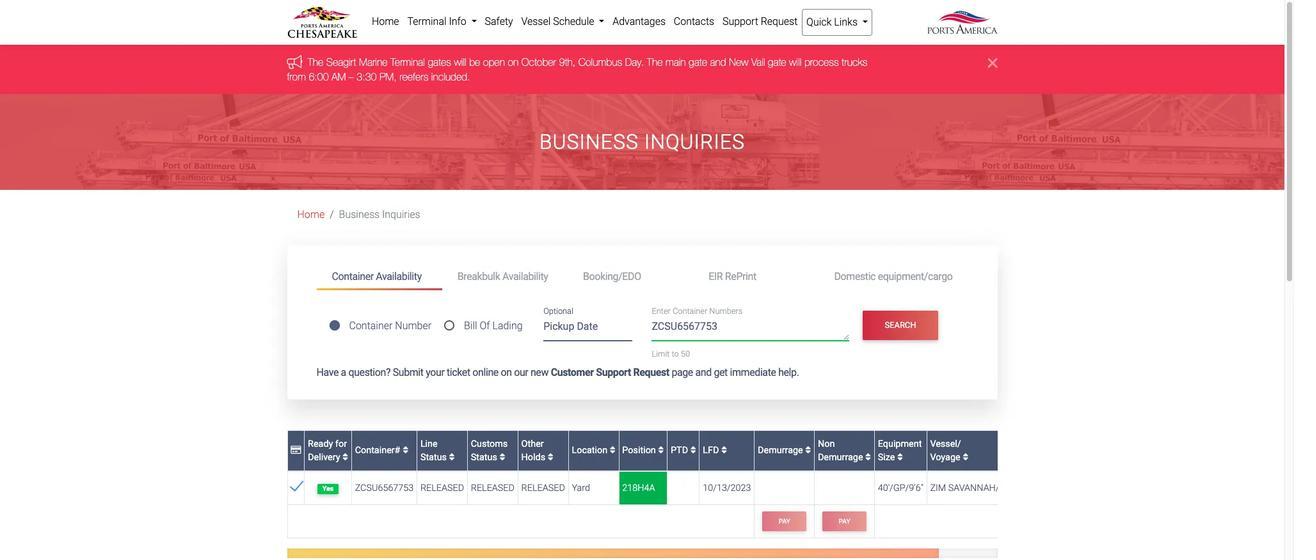 Task type: locate. For each thing, give the bounding box(es) containing it.
and left "get"
[[696, 367, 712, 379]]

customs
[[471, 439, 508, 450]]

sort image right the voyage
[[963, 453, 969, 463]]

availability for container availability
[[376, 271, 422, 283]]

terminal info link
[[403, 9, 481, 35]]

2 gate from the left
[[768, 57, 787, 68]]

2 will from the left
[[790, 57, 802, 68]]

request down limit
[[634, 367, 670, 379]]

1 vertical spatial terminal
[[391, 57, 425, 68]]

of
[[480, 320, 490, 332]]

terminal info
[[408, 15, 469, 28]]

sort image down for
[[343, 453, 348, 463]]

be
[[469, 57, 481, 68]]

support
[[723, 15, 759, 28], [596, 367, 631, 379]]

1 horizontal spatial support
[[723, 15, 759, 28]]

container for container number
[[349, 320, 393, 332]]

0 vertical spatial and
[[710, 57, 727, 68]]

line
[[421, 439, 438, 450]]

0 vertical spatial container
[[332, 271, 374, 283]]

sort image inside ptd link
[[691, 447, 696, 456]]

enter container numbers
[[652, 307, 743, 317]]

2 released from the left
[[471, 483, 515, 494]]

location
[[572, 446, 610, 457]]

1 horizontal spatial business
[[540, 130, 639, 154]]

sort image inside location link
[[610, 447, 616, 456]]

close image
[[988, 55, 998, 71]]

eir
[[709, 271, 723, 283]]

contacts link
[[670, 9, 719, 35]]

limit
[[652, 349, 670, 359]]

0 horizontal spatial gate
[[689, 57, 708, 68]]

breakbulk
[[458, 271, 500, 283]]

gate right the vail at the top right of page
[[768, 57, 787, 68]]

the up 6:00
[[308, 57, 324, 68]]

1 horizontal spatial released
[[471, 483, 515, 494]]

breakbulk availability
[[458, 271, 548, 283]]

1 the from the left
[[308, 57, 324, 68]]

on left our
[[501, 367, 512, 379]]

for
[[335, 439, 347, 450]]

limit to 50
[[652, 349, 690, 359]]

new
[[531, 367, 549, 379]]

will left be
[[454, 57, 467, 68]]

have
[[317, 367, 339, 379]]

availability right "breakbulk"
[[503, 271, 548, 283]]

breakbulk availability link
[[442, 265, 568, 289]]

advantages link
[[609, 9, 670, 35]]

1 will from the left
[[454, 57, 467, 68]]

ready for delivery
[[308, 439, 347, 464]]

0 vertical spatial request
[[761, 15, 798, 28]]

1 vertical spatial business
[[339, 209, 380, 221]]

status for line
[[421, 453, 447, 464]]

lfd link
[[703, 446, 727, 457]]

container for container availability
[[332, 271, 374, 283]]

status inside line status
[[421, 453, 447, 464]]

availability up container number
[[376, 271, 422, 283]]

1 horizontal spatial demurrage
[[818, 453, 864, 464]]

the seagirt marine terminal gates will be open on october 9th, columbus day. the main gate and new vail gate will process trucks from 6:00 am – 3:30 pm, reefers included. link
[[287, 57, 868, 82]]

ptd
[[671, 446, 691, 457]]

position link
[[623, 446, 664, 457]]

0 vertical spatial home
[[372, 15, 399, 28]]

container left number
[[349, 320, 393, 332]]

am
[[332, 71, 346, 82]]

position
[[623, 446, 658, 457]]

sort image inside the position link
[[658, 447, 664, 456]]

0 horizontal spatial availability
[[376, 271, 422, 283]]

2 horizontal spatial released
[[522, 483, 565, 494]]

demurrage down non
[[818, 453, 864, 464]]

gates
[[428, 57, 451, 68]]

sort image up 10/13/2023
[[722, 447, 727, 456]]

1 vertical spatial home
[[297, 209, 325, 221]]

sort image left customs status
[[449, 453, 455, 463]]

0 horizontal spatial the
[[308, 57, 324, 68]]

1 horizontal spatial gate
[[768, 57, 787, 68]]

1 vertical spatial request
[[634, 367, 670, 379]]

the
[[308, 57, 324, 68], [647, 57, 663, 68]]

0 horizontal spatial status
[[421, 453, 447, 464]]

terminal up reefers
[[391, 57, 425, 68]]

status down line
[[421, 453, 447, 464]]

business inquiries
[[540, 130, 745, 154], [339, 209, 421, 221]]

vessel
[[522, 15, 551, 28]]

1 vertical spatial inquiries
[[382, 209, 421, 221]]

zim savannah/18w
[[931, 483, 1018, 494]]

sort image down equipment
[[898, 453, 903, 463]]

0 vertical spatial on
[[508, 57, 519, 68]]

released down line status
[[421, 483, 464, 494]]

bill
[[464, 320, 477, 332]]

sort image left size
[[866, 453, 872, 463]]

container# link
[[355, 446, 409, 457]]

status
[[421, 453, 447, 464], [471, 453, 497, 464]]

2 availability from the left
[[503, 271, 548, 283]]

schedule
[[553, 15, 595, 28]]

1 status from the left
[[421, 453, 447, 464]]

vessel/
[[931, 439, 962, 450]]

credit card image
[[291, 447, 301, 456]]

1 horizontal spatial availability
[[503, 271, 548, 283]]

container up container number
[[332, 271, 374, 283]]

demurrage
[[758, 446, 806, 457], [818, 453, 864, 464]]

our
[[514, 367, 529, 379]]

online
[[473, 367, 499, 379]]

sort image for customs status
[[500, 453, 506, 463]]

0 vertical spatial business inquiries
[[540, 130, 745, 154]]

quick
[[807, 16, 832, 28]]

support request link
[[719, 9, 802, 35]]

0 horizontal spatial home
[[297, 209, 325, 221]]

released down holds
[[522, 483, 565, 494]]

0 vertical spatial terminal
[[408, 15, 447, 28]]

on right open
[[508, 57, 519, 68]]

1 horizontal spatial status
[[471, 453, 497, 464]]

sort image left line
[[403, 447, 409, 456]]

trucks
[[842, 57, 868, 68]]

2 vertical spatial container
[[349, 320, 393, 332]]

terminal left info
[[408, 15, 447, 28]]

and inside the seagirt marine terminal gates will be open on october 9th, columbus day. the main gate and new vail gate will process trucks from 6:00 am – 3:30 pm, reefers included.
[[710, 57, 727, 68]]

sort image for line status
[[449, 453, 455, 463]]

sort image
[[722, 447, 727, 456], [806, 447, 812, 456], [343, 453, 348, 463], [449, 453, 455, 463], [500, 453, 506, 463], [866, 453, 872, 463], [898, 453, 903, 463]]

seagirt
[[326, 57, 356, 68]]

container right enter
[[673, 307, 708, 317]]

50
[[681, 349, 690, 359]]

will left process
[[790, 57, 802, 68]]

gate right main
[[689, 57, 708, 68]]

1 vertical spatial home link
[[297, 209, 325, 221]]

enter
[[652, 307, 671, 317]]

demurrage left non
[[758, 446, 806, 457]]

business
[[540, 130, 639, 154], [339, 209, 380, 221]]

support up new
[[723, 15, 759, 28]]

gate
[[689, 57, 708, 68], [768, 57, 787, 68]]

0 vertical spatial inquiries
[[645, 130, 745, 154]]

0 horizontal spatial support
[[596, 367, 631, 379]]

sort image left ptd
[[658, 447, 664, 456]]

1 vertical spatial support
[[596, 367, 631, 379]]

0 horizontal spatial released
[[421, 483, 464, 494]]

lfd
[[703, 446, 722, 457]]

1 horizontal spatial the
[[647, 57, 663, 68]]

container availability link
[[317, 265, 442, 291]]

released down customs status
[[471, 483, 515, 494]]

0 vertical spatial support
[[723, 15, 759, 28]]

the right day.
[[647, 57, 663, 68]]

sort image left non
[[806, 447, 812, 456]]

demurrage inside non demurrage
[[818, 453, 864, 464]]

sort image
[[403, 447, 409, 456], [610, 447, 616, 456], [658, 447, 664, 456], [691, 447, 696, 456], [548, 453, 554, 463], [963, 453, 969, 463]]

sort image left the position
[[610, 447, 616, 456]]

the seagirt marine terminal gates will be open on october 9th, columbus day. the main gate and new vail gate will process trucks from 6:00 am – 3:30 pm, reefers included. alert
[[0, 45, 1285, 94]]

reprint
[[725, 271, 757, 283]]

and
[[710, 57, 727, 68], [696, 367, 712, 379]]

1 horizontal spatial will
[[790, 57, 802, 68]]

1 horizontal spatial home link
[[368, 9, 403, 35]]

demurrage link
[[758, 446, 812, 457]]

search
[[885, 321, 917, 331]]

day.
[[625, 57, 644, 68]]

sort image left "lfd"
[[691, 447, 696, 456]]

1 horizontal spatial request
[[761, 15, 798, 28]]

and left new
[[710, 57, 727, 68]]

sort image down customs
[[500, 453, 506, 463]]

status down customs
[[471, 453, 497, 464]]

1 availability from the left
[[376, 271, 422, 283]]

2 status from the left
[[471, 453, 497, 464]]

3:30
[[357, 71, 377, 82]]

support right customer
[[596, 367, 631, 379]]

1 vertical spatial business inquiries
[[339, 209, 421, 221]]

sort image for ptd
[[691, 447, 696, 456]]

main
[[666, 57, 686, 68]]

1 vertical spatial container
[[673, 307, 708, 317]]

ticket
[[447, 367, 470, 379]]

process
[[805, 57, 839, 68]]

savannah/18w
[[949, 483, 1018, 494]]

availability
[[376, 271, 422, 283], [503, 271, 548, 283]]

sort image inside the container# link
[[403, 447, 409, 456]]

status inside customs status
[[471, 453, 497, 464]]

container#
[[355, 446, 403, 457]]

0 horizontal spatial will
[[454, 57, 467, 68]]

submit
[[393, 367, 424, 379]]

request left "quick"
[[761, 15, 798, 28]]

container
[[332, 271, 374, 283], [673, 307, 708, 317], [349, 320, 393, 332]]



Task type: vqa. For each thing, say whether or not it's contained in the screenshot.
the rightmost "tos"
no



Task type: describe. For each thing, give the bounding box(es) containing it.
1 vertical spatial and
[[696, 367, 712, 379]]

terminal inside the seagirt marine terminal gates will be open on october 9th, columbus day. the main gate and new vail gate will process trucks from 6:00 am – 3:30 pm, reefers included.
[[391, 57, 425, 68]]

lading
[[493, 320, 523, 332]]

zim
[[931, 483, 947, 494]]

page
[[672, 367, 693, 379]]

location link
[[572, 446, 616, 457]]

zcsu6567753
[[355, 483, 414, 494]]

sort image inside demurrage link
[[806, 447, 812, 456]]

number
[[395, 320, 432, 332]]

get
[[714, 367, 728, 379]]

booking/edo
[[583, 271, 641, 283]]

marine
[[359, 57, 388, 68]]

sort image for position
[[658, 447, 664, 456]]

contacts
[[674, 15, 715, 28]]

other
[[522, 439, 544, 450]]

1 released from the left
[[421, 483, 464, 494]]

advantages
[[613, 15, 666, 28]]

booking/edo link
[[568, 265, 694, 289]]

customs status
[[471, 439, 508, 464]]

ready
[[308, 439, 333, 450]]

support request
[[723, 15, 798, 28]]

40'/gp/9'6"
[[878, 483, 924, 494]]

sort image for ready for delivery
[[343, 453, 348, 463]]

0 horizontal spatial inquiries
[[382, 209, 421, 221]]

to
[[672, 349, 679, 359]]

3 released from the left
[[522, 483, 565, 494]]

bullhorn image
[[287, 55, 308, 69]]

sort image for equipment size
[[898, 453, 903, 463]]

eir reprint link
[[694, 265, 819, 289]]

customer support request link
[[551, 367, 670, 379]]

customer
[[551, 367, 594, 379]]

0 horizontal spatial business
[[339, 209, 380, 221]]

Optional text field
[[544, 316, 633, 342]]

equipment/cargo
[[878, 271, 953, 283]]

eir reprint
[[709, 271, 757, 283]]

safety link
[[481, 9, 517, 35]]

sort image right holds
[[548, 453, 554, 463]]

1 gate from the left
[[689, 57, 708, 68]]

bill of lading
[[464, 320, 523, 332]]

search button
[[863, 311, 939, 341]]

container availability
[[332, 271, 422, 283]]

sort image for location
[[610, 447, 616, 456]]

1 horizontal spatial inquiries
[[645, 130, 745, 154]]

yard
[[572, 483, 590, 494]]

vessel/ voyage
[[931, 439, 963, 464]]

pm,
[[380, 71, 397, 82]]

0 vertical spatial business
[[540, 130, 639, 154]]

vail
[[752, 57, 765, 68]]

domestic
[[835, 271, 876, 283]]

have a question? submit your ticket online on our new customer support request page and get immediate help.
[[317, 367, 799, 379]]

10/13/2023
[[703, 483, 751, 494]]

non
[[818, 439, 835, 450]]

size
[[878, 453, 895, 464]]

domestic equipment/cargo
[[835, 271, 953, 283]]

from
[[287, 71, 306, 82]]

0 horizontal spatial request
[[634, 367, 670, 379]]

9th,
[[559, 57, 576, 68]]

ptd link
[[671, 446, 696, 457]]

quick links link
[[802, 9, 873, 36]]

0 vertical spatial home link
[[368, 9, 403, 35]]

quick links
[[807, 16, 861, 28]]

columbus
[[579, 57, 623, 68]]

equipment
[[878, 439, 922, 450]]

availability for breakbulk availability
[[503, 271, 548, 283]]

yes
[[323, 485, 334, 494]]

0 horizontal spatial home link
[[297, 209, 325, 221]]

immediate
[[730, 367, 776, 379]]

6:00
[[309, 71, 329, 82]]

voyage
[[931, 453, 961, 464]]

other holds
[[522, 439, 548, 464]]

–
[[349, 71, 354, 82]]

october
[[522, 57, 556, 68]]

links
[[835, 16, 858, 28]]

Enter Container Numbers text field
[[652, 319, 850, 341]]

sort image for container#
[[403, 447, 409, 456]]

0 horizontal spatial business inquiries
[[339, 209, 421, 221]]

reefers
[[400, 71, 429, 82]]

non demurrage
[[818, 439, 866, 464]]

0 horizontal spatial demurrage
[[758, 446, 806, 457]]

1 horizontal spatial home
[[372, 15, 399, 28]]

help.
[[779, 367, 799, 379]]

new
[[729, 57, 749, 68]]

safety
[[485, 15, 513, 28]]

numbers
[[710, 307, 743, 317]]

sort image for non demurrage
[[866, 453, 872, 463]]

delivery
[[308, 453, 340, 464]]

status for customs
[[471, 453, 497, 464]]

optional
[[544, 307, 574, 317]]

your
[[426, 367, 445, 379]]

holds
[[522, 453, 546, 464]]

2 the from the left
[[647, 57, 663, 68]]

218h4a
[[623, 483, 655, 494]]

vessel schedule link
[[517, 9, 609, 35]]

1 vertical spatial on
[[501, 367, 512, 379]]

equipment size
[[878, 439, 922, 464]]

info
[[449, 15, 467, 28]]

1 horizontal spatial business inquiries
[[540, 130, 745, 154]]

sort image inside lfd link
[[722, 447, 727, 456]]

on inside the seagirt marine terminal gates will be open on october 9th, columbus day. the main gate and new vail gate will process trucks from 6:00 am – 3:30 pm, reefers included.
[[508, 57, 519, 68]]

vessel schedule
[[522, 15, 597, 28]]



